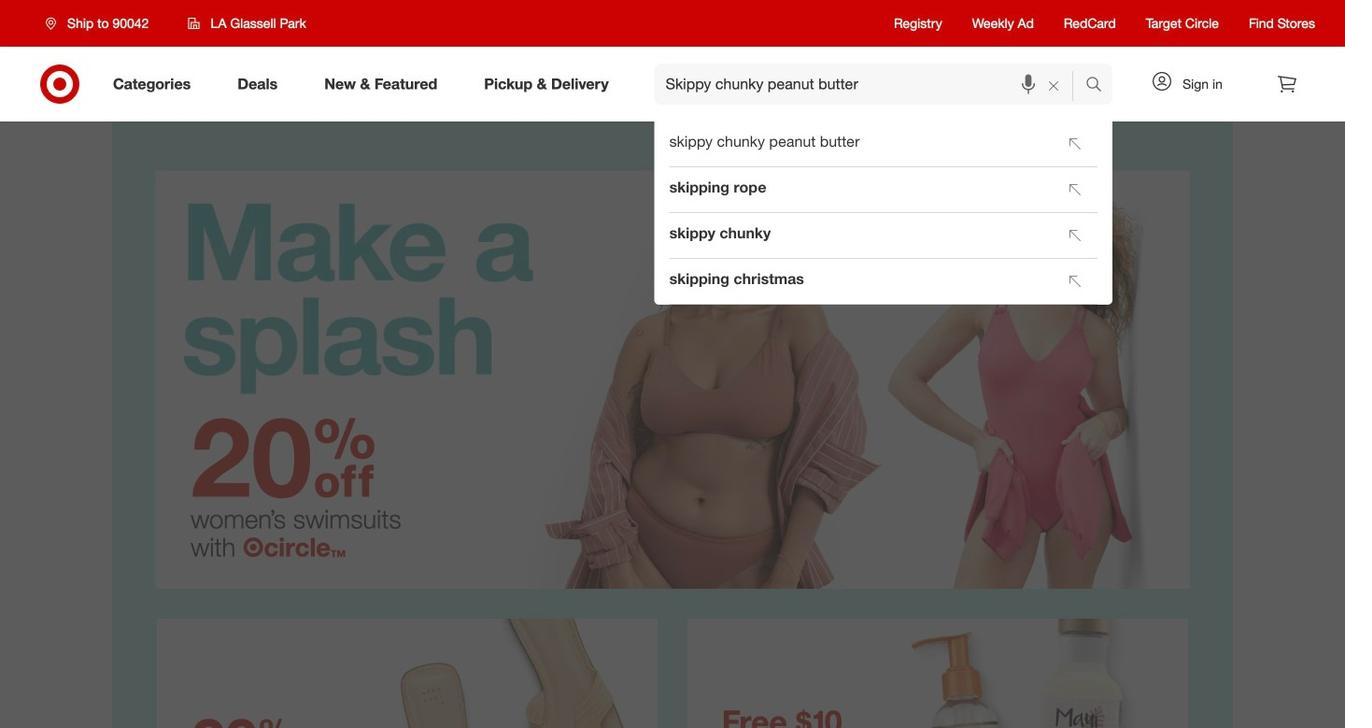 Task type: vqa. For each thing, say whether or not it's contained in the screenshot.
the make a splash image
yes



Task type: describe. For each thing, give the bounding box(es) containing it.
What can we help you find? suggestions appear below search field
[[655, 64, 1091, 105]]

make a splash image
[[112, 121, 1234, 589]]



